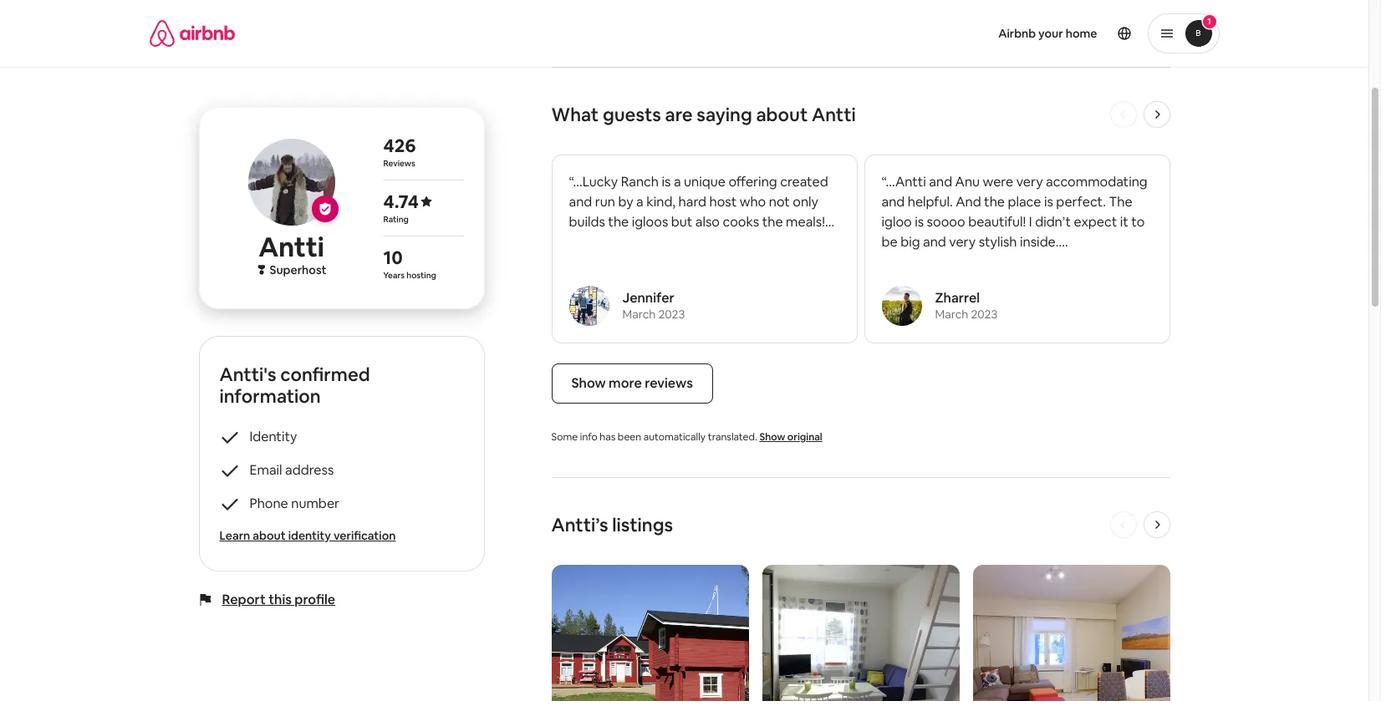 Task type: describe. For each thing, give the bounding box(es) containing it.
kind,
[[647, 193, 676, 211]]

igloo
[[882, 213, 912, 231]]

meals!…
[[786, 213, 835, 231]]

learn about identity verification button
[[219, 528, 464, 544]]

years
[[383, 270, 405, 281]]

2023 for jennifer
[[658, 307, 685, 322]]

report this profile
[[222, 591, 335, 609]]

2 horizontal spatial is
[[1044, 193, 1053, 211]]

march for zharrel
[[935, 307, 969, 322]]

offering
[[729, 173, 777, 191]]

antti's confirmed information
[[219, 363, 370, 408]]

"…lucky ranch is a unique offering created and run by a kind, hard host who not only builds the igloos but also cooks the meals!…
[[569, 173, 835, 231]]

0 vertical spatial a
[[674, 173, 681, 191]]

learn about identity verification
[[219, 528, 396, 543]]

airbnb your home
[[998, 26, 1097, 41]]

this
[[269, 591, 292, 609]]

jennifer
[[622, 289, 674, 307]]

2023 for zharrel
[[971, 307, 998, 322]]

and up igloo
[[882, 193, 905, 211]]

report
[[222, 591, 266, 609]]

antti's listings
[[551, 513, 673, 537]]

by
[[618, 193, 633, 211]]

beautiful!
[[968, 213, 1026, 231]]

superhost
[[270, 263, 326, 278]]

not
[[769, 193, 790, 211]]

identity
[[288, 528, 331, 543]]

information
[[219, 385, 321, 408]]

original
[[787, 431, 822, 444]]

helpful.
[[908, 193, 953, 211]]

426 reviews
[[383, 134, 416, 169]]

10
[[383, 246, 403, 269]]

"…antti and anu were very accommodating and helpful. and the place is perfect. the igloo is soooo beautiful! i didn't expect it to be big and very stylish inside.…
[[882, 173, 1148, 251]]

more
[[609, 375, 642, 392]]

automatically
[[644, 431, 706, 444]]

about inside button
[[253, 528, 286, 543]]

1 horizontal spatial about
[[756, 103, 808, 126]]

who
[[740, 193, 766, 211]]

zharrel
[[935, 289, 980, 307]]

your
[[1039, 26, 1063, 41]]

and inside "…lucky ranch is a unique offering created and run by a kind, hard host who not only builds the igloos but also cooks the meals!…
[[569, 193, 592, 211]]

profile element
[[704, 0, 1219, 67]]

1 vertical spatial antti
[[259, 230, 324, 264]]

verified host image
[[318, 202, 332, 216]]

zharrel user profile image
[[882, 286, 922, 326]]

but
[[671, 213, 693, 231]]

run
[[595, 193, 615, 211]]

host
[[709, 193, 737, 211]]

learn
[[219, 528, 250, 543]]

expect
[[1074, 213, 1117, 231]]

confirmed
[[280, 363, 370, 386]]

hosting
[[407, 270, 436, 281]]

jennifer march 2023
[[622, 289, 685, 322]]

info
[[580, 431, 598, 444]]

zharrel user profile image
[[882, 286, 922, 326]]

home
[[1066, 26, 1097, 41]]

also
[[695, 213, 720, 231]]

what guests are saying about antti
[[551, 103, 856, 126]]

number
[[291, 495, 339, 513]]

what
[[551, 103, 599, 126]]

didn't
[[1035, 213, 1071, 231]]



Task type: locate. For each thing, give the bounding box(es) containing it.
hard
[[679, 193, 707, 211]]

0 horizontal spatial about
[[253, 528, 286, 543]]

1 vertical spatial a
[[636, 193, 644, 211]]

antti
[[812, 103, 856, 126], [259, 230, 324, 264]]

march
[[622, 307, 656, 322], [935, 307, 969, 322]]

1 horizontal spatial is
[[915, 213, 924, 231]]

to
[[1132, 213, 1145, 231]]

is up kind,
[[662, 173, 671, 191]]

perfect.
[[1056, 193, 1106, 211]]

about down 'phone' at bottom left
[[253, 528, 286, 543]]

and up builds
[[569, 193, 592, 211]]

1 button
[[1148, 13, 1219, 54]]

show more reviews
[[571, 375, 693, 392]]

show original button
[[760, 431, 822, 444]]

been
[[618, 431, 641, 444]]

soooo
[[927, 213, 965, 231]]

0 vertical spatial show
[[571, 375, 606, 392]]

some
[[551, 431, 578, 444]]

very up place
[[1016, 173, 1043, 191]]

ranch
[[621, 173, 659, 191]]

show more reviews button
[[551, 364, 713, 404]]

unique
[[684, 173, 726, 191]]

1 horizontal spatial very
[[1016, 173, 1043, 191]]

saying
[[697, 103, 752, 126]]

created
[[780, 173, 828, 191]]

only
[[793, 193, 819, 211]]

2 march from the left
[[935, 307, 969, 322]]

show left original
[[760, 431, 785, 444]]

about
[[756, 103, 808, 126], [253, 528, 286, 543]]

address
[[285, 462, 334, 479]]

2023
[[658, 307, 685, 322], [971, 307, 998, 322]]

i
[[1029, 213, 1032, 231]]

guests
[[603, 103, 661, 126]]

antti user profile image
[[248, 139, 335, 226], [248, 139, 335, 226]]

the down "by"
[[608, 213, 629, 231]]

1 vertical spatial very
[[949, 233, 976, 251]]

2 2023 from the left
[[971, 307, 998, 322]]

a up hard in the top of the page
[[674, 173, 681, 191]]

big
[[901, 233, 920, 251]]

email
[[250, 462, 282, 479]]

identity
[[250, 428, 297, 446]]

antti down verified host image
[[259, 230, 324, 264]]

"…antti
[[882, 173, 926, 191]]

and up helpful.
[[929, 173, 952, 191]]

is up the didn't
[[1044, 193, 1053, 211]]

is inside "…lucky ranch is a unique offering created and run by a kind, hard host who not only builds the igloos but also cooks the meals!…
[[662, 173, 671, 191]]

1 horizontal spatial the
[[762, 213, 783, 231]]

the down not
[[762, 213, 783, 231]]

0 horizontal spatial very
[[949, 233, 976, 251]]

0 horizontal spatial is
[[662, 173, 671, 191]]

1 2023 from the left
[[658, 307, 685, 322]]

0 vertical spatial about
[[756, 103, 808, 126]]

verification
[[334, 528, 396, 543]]

zharrel march 2023
[[935, 289, 998, 322]]

0 horizontal spatial antti
[[259, 230, 324, 264]]

antti's
[[551, 513, 608, 537]]

it
[[1120, 213, 1129, 231]]

antti up created
[[812, 103, 856, 126]]

and
[[956, 193, 981, 211]]

is up "big"
[[915, 213, 924, 231]]

some info has been automatically translated. show original
[[551, 431, 822, 444]]

inside.…
[[1020, 233, 1068, 251]]

2 horizontal spatial the
[[984, 193, 1005, 211]]

march right zharrel user profile icon at the top of page
[[935, 307, 969, 322]]

show
[[571, 375, 606, 392], [760, 431, 785, 444]]

the up the beautiful!
[[984, 193, 1005, 211]]

1 horizontal spatial show
[[760, 431, 785, 444]]

0 horizontal spatial show
[[571, 375, 606, 392]]

4.74
[[383, 190, 419, 213]]

be
[[882, 233, 898, 251]]

very
[[1016, 173, 1043, 191], [949, 233, 976, 251]]

0 horizontal spatial the
[[608, 213, 629, 231]]

report this profile button
[[222, 591, 335, 609]]

has
[[600, 431, 616, 444]]

1 horizontal spatial antti
[[812, 103, 856, 126]]

0 vertical spatial antti
[[812, 103, 856, 126]]

airbnb your home link
[[988, 16, 1107, 51]]

builds
[[569, 213, 605, 231]]

antti's
[[219, 363, 276, 386]]

march inside jennifer march 2023
[[622, 307, 656, 322]]

0 horizontal spatial a
[[636, 193, 644, 211]]

accommodating
[[1046, 173, 1148, 191]]

1 horizontal spatial march
[[935, 307, 969, 322]]

march inside the zharrel march 2023
[[935, 307, 969, 322]]

place
[[1008, 193, 1041, 211]]

were
[[983, 173, 1014, 191]]

the
[[984, 193, 1005, 211], [608, 213, 629, 231], [762, 213, 783, 231]]

is
[[662, 173, 671, 191], [1044, 193, 1053, 211], [915, 213, 924, 231]]

igloos
[[632, 213, 668, 231]]

2023 inside the zharrel march 2023
[[971, 307, 998, 322]]

1 vertical spatial about
[[253, 528, 286, 543]]

0 vertical spatial very
[[1016, 173, 1043, 191]]

1 horizontal spatial 2023
[[971, 307, 998, 322]]

10 years hosting
[[383, 246, 436, 281]]

1
[[1208, 16, 1211, 27]]

1 horizontal spatial a
[[674, 173, 681, 191]]

march up show more reviews
[[622, 307, 656, 322]]

and down soooo
[[923, 233, 946, 251]]

0 horizontal spatial 2023
[[658, 307, 685, 322]]

jennifer user profile image
[[569, 286, 609, 326], [569, 286, 609, 326]]

show inside button
[[571, 375, 606, 392]]

email address
[[250, 462, 334, 479]]

rating
[[383, 214, 409, 225]]

airbnb
[[998, 26, 1036, 41]]

very down soooo
[[949, 233, 976, 251]]

profile
[[295, 591, 335, 609]]

2023 down stylish
[[971, 307, 998, 322]]

426
[[383, 134, 416, 157]]

about right saying
[[756, 103, 808, 126]]

1 march from the left
[[622, 307, 656, 322]]

the inside "…antti and anu were very accommodating and helpful. and the place is perfect. the igloo is soooo beautiful! i didn't expect it to be big and very stylish inside.…
[[984, 193, 1005, 211]]

march for jennifer
[[622, 307, 656, 322]]

listings
[[612, 513, 673, 537]]

show left 'more'
[[571, 375, 606, 392]]

the
[[1109, 193, 1133, 211]]

phone number
[[250, 495, 339, 513]]

translated.
[[708, 431, 757, 444]]

2 vertical spatial is
[[915, 213, 924, 231]]

a right "by"
[[636, 193, 644, 211]]

1 vertical spatial is
[[1044, 193, 1053, 211]]

reviews
[[383, 158, 415, 169]]

0 horizontal spatial march
[[622, 307, 656, 322]]

cooks
[[723, 213, 759, 231]]

"…lucky
[[569, 173, 618, 191]]

2023 inside jennifer march 2023
[[658, 307, 685, 322]]

2023 up reviews
[[658, 307, 685, 322]]

1 vertical spatial show
[[760, 431, 785, 444]]

phone
[[250, 495, 288, 513]]

0 vertical spatial is
[[662, 173, 671, 191]]

reviews
[[645, 375, 693, 392]]

anu
[[955, 173, 980, 191]]



Task type: vqa. For each thing, say whether or not it's contained in the screenshot.
nights
no



